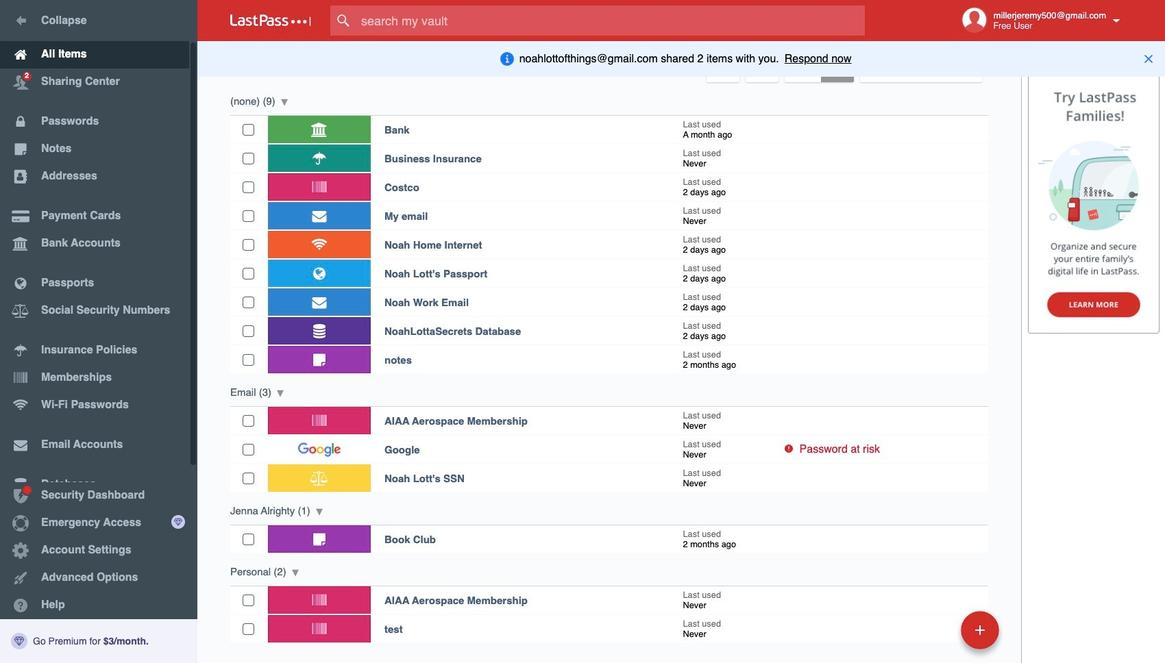 Task type: vqa. For each thing, say whether or not it's contained in the screenshot.
alert
no



Task type: locate. For each thing, give the bounding box(es) containing it.
main navigation navigation
[[0, 0, 197, 664]]

search my vault text field
[[330, 5, 892, 36]]



Task type: describe. For each thing, give the bounding box(es) containing it.
Search search field
[[330, 5, 892, 36]]

lastpass image
[[230, 14, 311, 27]]

new item navigation
[[867, 607, 1008, 664]]

new item element
[[867, 611, 1004, 650]]

vault options navigation
[[197, 41, 1021, 82]]



